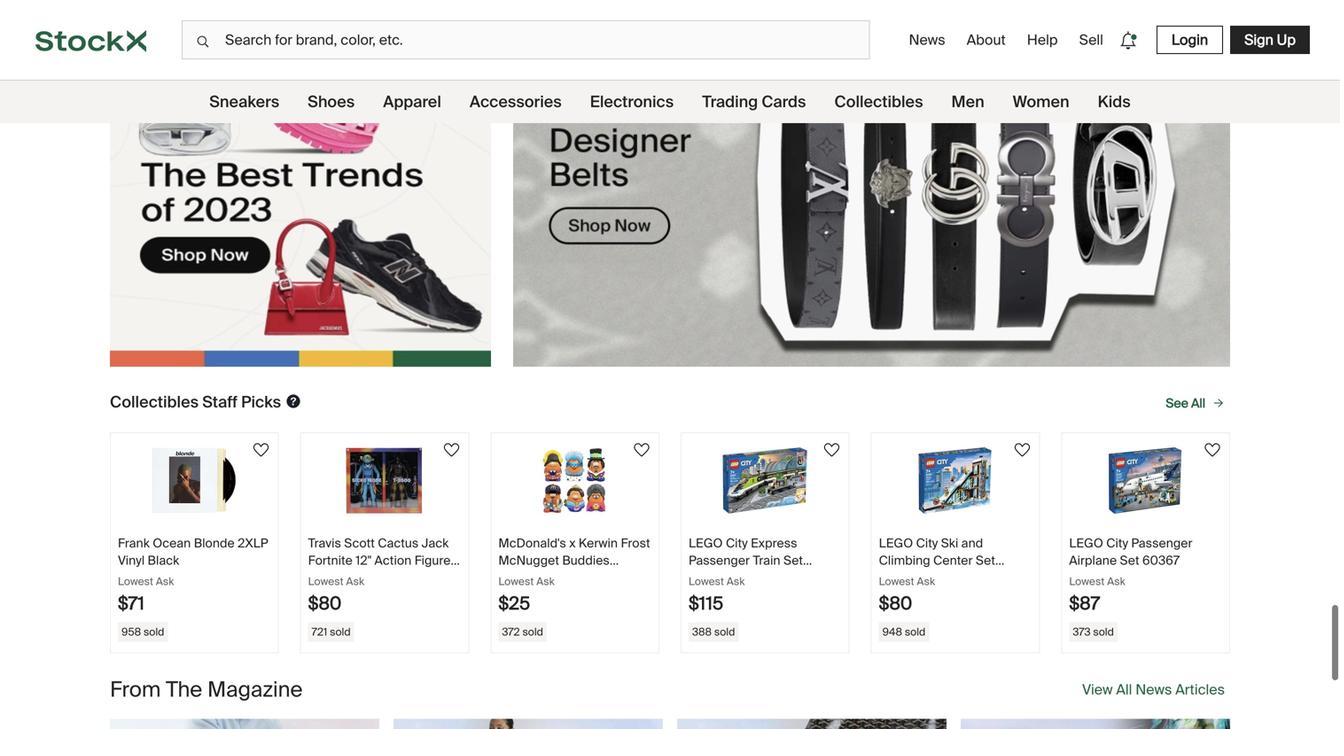 Task type: locate. For each thing, give the bounding box(es) containing it.
6 sold from the left
[[1093, 625, 1114, 639]]

sold right 372
[[522, 625, 543, 639]]

stockx logo link
[[0, 0, 182, 80]]

sold
[[144, 625, 164, 639], [330, 625, 351, 639], [522, 625, 543, 639], [714, 625, 735, 639], [905, 625, 925, 639], [1093, 625, 1114, 639]]

news left articles
[[1135, 681, 1172, 699]]

set down fortnite at the left bottom of the page
[[335, 570, 354, 586]]

collectibles left staff
[[110, 392, 199, 413]]

1 city from the left
[[726, 536, 748, 552]]

city left express
[[726, 536, 748, 552]]

ask inside lowest ask $115
[[727, 575, 745, 589]]

sold right the 948
[[905, 625, 925, 639]]

cactus
[[378, 536, 419, 552]]

1 vertical spatial all
[[1116, 681, 1132, 699]]

0 horizontal spatial lego
[[689, 536, 723, 552]]

all for see
[[1191, 395, 1205, 412]]

2 follow image from the left
[[441, 440, 462, 461]]

1 horizontal spatial $80
[[879, 593, 912, 615]]

lowest down vinyl
[[118, 575, 153, 589]]

ask down mcnugget at the left of the page
[[536, 575, 555, 589]]

passenger inside lego city express passenger train set 60337
[[689, 553, 750, 569]]

ask for mcdonald's x kerwin frost mcnugget buddies figures set of 6
[[536, 575, 555, 589]]

x
[[569, 536, 576, 552]]

collectibles for collectibles staff picks
[[110, 392, 199, 413]]

follow image
[[251, 440, 272, 461], [441, 440, 462, 461], [821, 440, 843, 461], [1202, 440, 1223, 461]]

set down express
[[783, 553, 803, 569]]

picks
[[241, 392, 281, 413]]

kids
[[1098, 92, 1131, 112]]

duo
[[308, 570, 332, 586]]

ask inside lowest ask $25
[[536, 575, 555, 589]]

sneakers
[[209, 92, 279, 112]]

1 vertical spatial passenger
[[689, 553, 750, 569]]

notification unread icon image
[[1116, 28, 1141, 53]]

sold right 958
[[144, 625, 164, 639]]

lowest down fortnite at the left bottom of the page
[[308, 575, 344, 589]]

ask inside frank ocean blonde 2xlp vinyl black lowest ask $71
[[156, 575, 174, 589]]

1 lowest from the left
[[118, 575, 153, 589]]

set inside lego city express passenger train set 60337
[[783, 553, 803, 569]]

1 lowest ask $80 from the left
[[308, 575, 364, 615]]

0 vertical spatial collectibles
[[834, 92, 923, 112]]

collectibles inside product category switcher element
[[834, 92, 923, 112]]

6
[[581, 570, 589, 586]]

5 sold from the left
[[905, 625, 925, 639]]

3 sold from the left
[[522, 625, 543, 639]]

jack
[[422, 536, 449, 552]]

follow image for $87
[[1202, 440, 1223, 461]]

lowest
[[118, 575, 153, 589], [308, 575, 344, 589], [498, 575, 534, 589], [689, 575, 724, 589], [879, 575, 914, 589], [1069, 575, 1105, 589]]

trading cards link
[[702, 81, 806, 123]]

lowest up $115
[[689, 575, 724, 589]]

all right see
[[1191, 395, 1205, 412]]

city for $80
[[916, 536, 938, 552]]

0 horizontal spatial all
[[1116, 681, 1132, 699]]

4 lowest from the left
[[689, 575, 724, 589]]

lowest ask $80 down fortnite at the left bottom of the page
[[308, 575, 364, 615]]

apparel
[[383, 92, 441, 112]]

see
[[1166, 395, 1188, 412]]

lego city ski and climbing center set 60366 image
[[893, 448, 1017, 514]]

lowest down airplane
[[1069, 575, 1105, 589]]

set left 60367
[[1120, 553, 1139, 569]]

5 lowest from the left
[[879, 575, 914, 589]]

1 horizontal spatial all
[[1191, 395, 1205, 412]]

all inside "link"
[[1191, 395, 1205, 412]]

6 lowest from the left
[[1069, 575, 1105, 589]]

frank ocean blonde 2xlp vinyl black image
[[132, 448, 256, 514]]

women link
[[1013, 81, 1069, 123]]

climbing
[[879, 553, 930, 569]]

cards
[[762, 92, 806, 112]]

city
[[726, 536, 748, 552], [916, 536, 938, 552], [1106, 536, 1128, 552]]

passenger
[[1131, 536, 1192, 552], [689, 553, 750, 569]]

2 lowest from the left
[[308, 575, 344, 589]]

3 ask from the left
[[536, 575, 555, 589]]

all
[[1191, 395, 1205, 412], [1116, 681, 1132, 699]]

from
[[110, 676, 161, 704]]

372
[[502, 625, 520, 639]]

city for $115
[[726, 536, 748, 552]]

1 sold from the left
[[144, 625, 164, 639]]

sold for mcdonald's x kerwin frost mcnugget buddies figures set of 6
[[522, 625, 543, 639]]

lowest inside lowest ask $25
[[498, 575, 534, 589]]

1 $80 from the left
[[308, 593, 342, 615]]

news left about link
[[909, 31, 945, 49]]

lego city passenger airplane set 60367 image
[[1084, 448, 1208, 514]]

lego up "60337" at the bottom of page
[[689, 536, 723, 552]]

$80 down 60366
[[879, 593, 912, 615]]

0 vertical spatial passenger
[[1131, 536, 1192, 552]]

ask right "60337" at the bottom of page
[[727, 575, 745, 589]]

of
[[567, 570, 578, 586]]

news
[[909, 31, 945, 49], [1135, 681, 1172, 699]]

2 sold from the left
[[330, 625, 351, 639]]

lowest down climbing
[[879, 575, 914, 589]]

lego inside the lego city ski and climbing center set 60366
[[879, 536, 913, 552]]

passenger up "60337" at the bottom of page
[[689, 553, 750, 569]]

mcdonald's x kerwin frost mcnugget buddies figures set of 6 image
[[513, 448, 637, 514]]

2 horizontal spatial lego
[[1069, 536, 1103, 552]]

sold right the 388
[[714, 625, 735, 639]]

vinyl
[[118, 553, 145, 569]]

lowest ask $80
[[308, 575, 364, 615], [879, 575, 935, 615]]

passenger up 60367
[[1131, 536, 1192, 552]]

lowest for lego city ski and climbing center set 60366
[[879, 575, 914, 589]]

follow image
[[631, 440, 652, 461], [1012, 440, 1033, 461]]

lowest ask $80 for lego city ski and climbing center set 60366
[[879, 575, 935, 615]]

ask down airplane
[[1107, 575, 1125, 589]]

kerwin
[[579, 536, 618, 552]]

0 horizontal spatial collectibles
[[110, 392, 199, 413]]

2 lego from the left
[[879, 536, 913, 552]]

sign
[[1244, 31, 1273, 49]]

ask for lego city ski and climbing center set 60366
[[917, 575, 935, 589]]

0 horizontal spatial lowest ask $80
[[308, 575, 364, 615]]

2 horizontal spatial city
[[1106, 536, 1128, 552]]

3 lego from the left
[[1069, 536, 1103, 552]]

collectibles down the news link
[[834, 92, 923, 112]]

lego inside lego city express passenger train set 60337
[[689, 536, 723, 552]]

3 follow image from the left
[[821, 440, 843, 461]]

apparel link
[[383, 81, 441, 123]]

sold for lego city passenger airplane set 60367
[[1093, 625, 1114, 639]]

1 horizontal spatial passenger
[[1131, 536, 1192, 552]]

lowest up $25
[[498, 575, 534, 589]]

lowest inside lowest ask $115
[[689, 575, 724, 589]]

about
[[967, 31, 1006, 49]]

1 horizontal spatial follow image
[[1012, 440, 1033, 461]]

1 horizontal spatial lowest ask $80
[[879, 575, 935, 615]]

frank
[[118, 536, 150, 552]]

388
[[692, 625, 712, 639]]

set inside mcdonald's x kerwin frost mcnugget buddies figures set of 6
[[544, 570, 564, 586]]

sell link
[[1072, 23, 1110, 56]]

0 horizontal spatial passenger
[[689, 553, 750, 569]]

help link
[[1020, 23, 1065, 56]]

2 city from the left
[[916, 536, 938, 552]]

3 lowest from the left
[[498, 575, 534, 589]]

0 horizontal spatial follow image
[[631, 440, 652, 461]]

scott
[[344, 536, 375, 552]]

figures
[[498, 570, 541, 586]]

4 ask from the left
[[727, 575, 745, 589]]

ask inside 'lego city passenger airplane set 60367 lowest ask $87'
[[1107, 575, 1125, 589]]

6 ask from the left
[[1107, 575, 1125, 589]]

sold right 721
[[330, 625, 351, 639]]

1 vertical spatial collectibles
[[110, 392, 199, 413]]

lego up airplane
[[1069, 536, 1103, 552]]

figure
[[414, 553, 451, 569]]

1 horizontal spatial lego
[[879, 536, 913, 552]]

2 follow image from the left
[[1012, 440, 1033, 461]]

accessories link
[[470, 81, 562, 123]]

all right view at the bottom of the page
[[1116, 681, 1132, 699]]

2xlp
[[238, 536, 268, 552]]

lowest for travis scott cactus jack fortnite 12" action figure duo set
[[308, 575, 344, 589]]

lowest ask $80 for travis scott cactus jack fortnite 12" action figure duo set
[[308, 575, 364, 615]]

men
[[951, 92, 984, 112]]

$80 down duo
[[308, 593, 342, 615]]

1 lego from the left
[[689, 536, 723, 552]]

721 sold
[[312, 625, 351, 639]]

train
[[753, 553, 780, 569]]

2 lowest ask $80 from the left
[[879, 575, 935, 615]]

kids link
[[1098, 81, 1131, 123]]

sneakers link
[[209, 81, 279, 123]]

city up airplane
[[1106, 536, 1128, 552]]

4 follow image from the left
[[1202, 440, 1223, 461]]

sold for lego city ski and climbing center set 60366
[[905, 625, 925, 639]]

airplane
[[1069, 553, 1117, 569]]

lego
[[689, 536, 723, 552], [879, 536, 913, 552], [1069, 536, 1103, 552]]

mcnugget
[[498, 553, 559, 569]]

0 vertical spatial all
[[1191, 395, 1205, 412]]

ask down black
[[156, 575, 174, 589]]

lowest ask $80 down climbing
[[879, 575, 935, 615]]

city inside the lego city ski and climbing center set 60366
[[916, 536, 938, 552]]

2 ask from the left
[[346, 575, 364, 589]]

set left of
[[544, 570, 564, 586]]

sold right 373
[[1093, 625, 1114, 639]]

lego up climbing
[[879, 536, 913, 552]]

lowest ask $115
[[689, 575, 745, 615]]

city left ski
[[916, 536, 938, 552]]

sign up
[[1244, 31, 1296, 49]]

1 follow image from the left
[[251, 440, 272, 461]]

1 ask from the left
[[156, 575, 174, 589]]

all for view
[[1116, 681, 1132, 699]]

set down and
[[976, 553, 995, 569]]

3 city from the left
[[1106, 536, 1128, 552]]

electronics link
[[590, 81, 674, 123]]

0 horizontal spatial news
[[909, 31, 945, 49]]

5 ask from the left
[[917, 575, 935, 589]]

373 sold
[[1073, 625, 1114, 639]]

lowest ask $25
[[498, 575, 555, 615]]

1 horizontal spatial news
[[1135, 681, 1172, 699]]

4 sold from the left
[[714, 625, 735, 639]]

set inside the lego city ski and climbing center set 60366
[[976, 553, 995, 569]]

12"
[[356, 553, 371, 569]]

up
[[1277, 31, 1296, 49]]

2 $80 from the left
[[879, 593, 912, 615]]

1 follow image from the left
[[631, 440, 652, 461]]

0 horizontal spatial city
[[726, 536, 748, 552]]

follow image for $80
[[441, 440, 462, 461]]

view all news articles
[[1082, 681, 1225, 699]]

login
[[1172, 31, 1208, 49]]

collectibles
[[834, 92, 923, 112], [110, 392, 199, 413]]

0 horizontal spatial $80
[[308, 593, 342, 615]]

news link
[[902, 23, 952, 56]]

women
[[1013, 92, 1069, 112]]

ask down climbing
[[917, 575, 935, 589]]

948
[[882, 625, 902, 639]]

city inside lego city express passenger train set 60337
[[726, 536, 748, 552]]

designer_beltssecondarya.jpg image
[[513, 6, 1230, 367]]

frank ocean blonde 2xlp vinyl black lowest ask $71
[[118, 536, 268, 615]]

721
[[312, 625, 327, 639]]

1 horizontal spatial collectibles
[[834, 92, 923, 112]]

men link
[[951, 81, 984, 123]]

accessories
[[470, 92, 562, 112]]

1 horizontal spatial city
[[916, 536, 938, 552]]

lowest inside 'lego city passenger airplane set 60367 lowest ask $87'
[[1069, 575, 1105, 589]]

mcdonald's
[[498, 536, 566, 552]]

$80
[[308, 593, 342, 615], [879, 593, 912, 615]]

ask down "12""
[[346, 575, 364, 589]]



Task type: vqa. For each thing, say whether or not it's contained in the screenshot.


Task type: describe. For each thing, give the bounding box(es) containing it.
help
[[1027, 31, 1058, 49]]

follow image for $80
[[1012, 440, 1033, 461]]

fortnite
[[308, 553, 353, 569]]

373
[[1073, 625, 1091, 639]]

mcdonald's x kerwin frost mcnugget buddies figures set of 6
[[498, 536, 650, 586]]

lego city passenger airplane set 60367 lowest ask $87
[[1069, 536, 1192, 615]]

388 sold
[[692, 625, 735, 639]]

lego inside 'lego city passenger airplane set 60367 lowest ask $87'
[[1069, 536, 1103, 552]]

follow image for $71
[[251, 440, 272, 461]]

ask for lego city express passenger train set 60337
[[727, 575, 745, 589]]

follow image for $115
[[821, 440, 843, 461]]

shoes
[[308, 92, 355, 112]]

magazine
[[207, 676, 303, 704]]

view
[[1082, 681, 1113, 699]]

frost
[[621, 536, 650, 552]]

$87
[[1069, 593, 1100, 615]]

958 sold
[[121, 625, 164, 639]]

trading cards
[[702, 92, 806, 112]]

lego for $80
[[879, 536, 913, 552]]

60366
[[879, 570, 918, 586]]

electronics
[[590, 92, 674, 112]]

ocean
[[153, 536, 191, 552]]

travis
[[308, 536, 341, 552]]

collectibles link
[[834, 81, 923, 123]]

ski
[[941, 536, 958, 552]]

60337
[[689, 570, 726, 586]]

$115
[[689, 593, 723, 615]]

lego city express passenger train set 60337
[[689, 536, 803, 586]]

trading
[[702, 92, 758, 112]]

travis scott cactus jack fortnite 12" action figure duo set image
[[323, 448, 447, 514]]

center
[[933, 553, 973, 569]]

about link
[[960, 23, 1013, 56]]

view all news articles link
[[1077, 675, 1230, 705]]

$71
[[118, 593, 144, 615]]

$25
[[498, 593, 530, 615]]

staff
[[202, 392, 238, 413]]

Search... search field
[[182, 20, 870, 59]]

blonde
[[194, 536, 235, 552]]

from the magazine
[[110, 676, 303, 704]]

stockx logo image
[[35, 30, 146, 52]]

collectibles staff picks
[[110, 392, 281, 413]]

travis scott cactus jack fortnite 12" action figure duo set
[[308, 536, 451, 586]]

black
[[148, 553, 179, 569]]

sign up button
[[1230, 26, 1310, 54]]

sell
[[1079, 31, 1103, 49]]

collectibles for collectibles
[[834, 92, 923, 112]]

login button
[[1156, 26, 1223, 54]]

express
[[751, 536, 797, 552]]

see all link
[[1160, 388, 1230, 419]]

the
[[166, 676, 202, 704]]

sold for lego city express passenger train set 60337
[[714, 625, 735, 639]]

372 sold
[[502, 625, 543, 639]]

see all
[[1166, 395, 1205, 412]]

ask for travis scott cactus jack fortnite 12" action figure duo set
[[346, 575, 364, 589]]

bestofseries_secondaryb_copy_2.jpg image
[[110, 6, 491, 367]]

and
[[961, 536, 983, 552]]

sold for frank ocean blonde 2xlp vinyl black
[[144, 625, 164, 639]]

set inside 'lego city passenger airplane set 60367 lowest ask $87'
[[1120, 553, 1139, 569]]

lego city express passenger train set 60337 image
[[703, 448, 827, 514]]

set inside travis scott cactus jack fortnite 12" action figure duo set
[[335, 570, 354, 586]]

buddies
[[562, 553, 610, 569]]

$80 for lego city ski and climbing center set 60366
[[879, 593, 912, 615]]

passenger inside 'lego city passenger airplane set 60367 lowest ask $87'
[[1131, 536, 1192, 552]]

collectibles staff picks image
[[285, 393, 302, 411]]

follow image for $25
[[631, 440, 652, 461]]

948 sold
[[882, 625, 925, 639]]

lego for $115
[[689, 536, 723, 552]]

$80 for travis scott cactus jack fortnite 12" action figure duo set
[[308, 593, 342, 615]]

60367
[[1142, 553, 1180, 569]]

1 vertical spatial news
[[1135, 681, 1172, 699]]

0 vertical spatial news
[[909, 31, 945, 49]]

sold for travis scott cactus jack fortnite 12" action figure duo set
[[330, 625, 351, 639]]

product category switcher element
[[0, 81, 1340, 123]]

lowest inside frank ocean blonde 2xlp vinyl black lowest ask $71
[[118, 575, 153, 589]]

lego city ski and climbing center set 60366
[[879, 536, 995, 586]]

action
[[374, 553, 411, 569]]

lowest for mcdonald's x kerwin frost mcnugget buddies figures set of 6
[[498, 575, 534, 589]]

shoes link
[[308, 81, 355, 123]]

958
[[121, 625, 141, 639]]

city inside 'lego city passenger airplane set 60367 lowest ask $87'
[[1106, 536, 1128, 552]]

lowest for lego city express passenger train set 60337
[[689, 575, 724, 589]]



